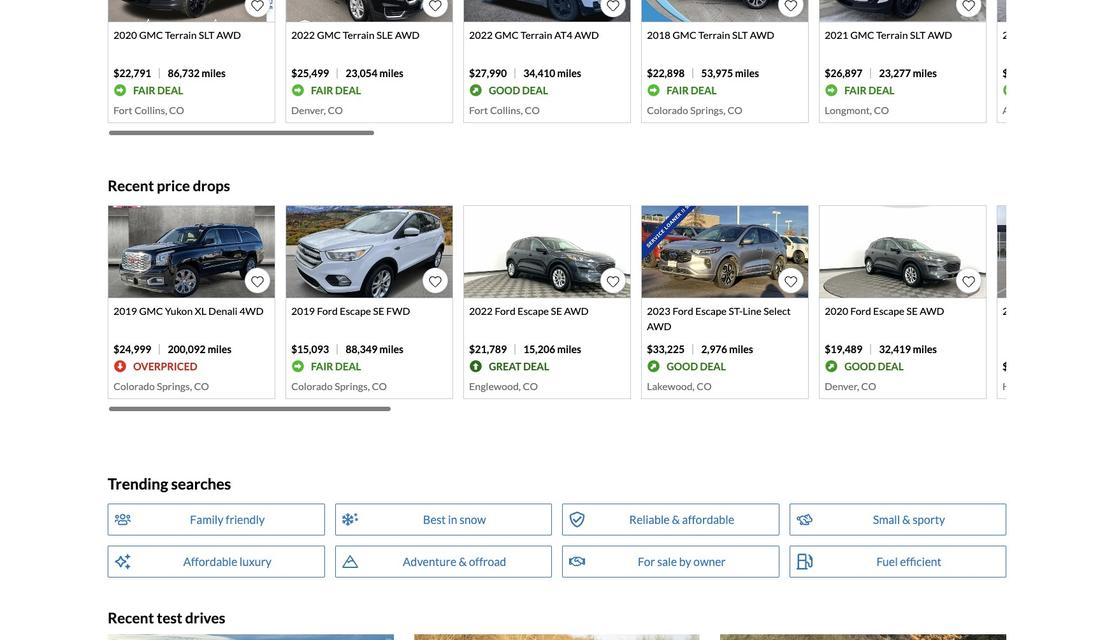 Task type: locate. For each thing, give the bounding box(es) containing it.
2 horizontal spatial good
[[845, 360, 876, 372]]

deal down 15,206
[[523, 360, 549, 372]]

2 escape from the left
[[518, 305, 549, 317]]

gmc for 2022 gmc terrain slt aw
[[1029, 29, 1052, 41]]

1 horizontal spatial denver,
[[825, 380, 860, 392]]

2019 up $24,999
[[113, 305, 137, 317]]

slt down 2020 gmc terrain slt awd image
[[199, 29, 215, 41]]

1 horizontal spatial colorado springs, co
[[291, 380, 387, 392]]

awd up 15,206 miles
[[564, 305, 589, 317]]

fort collins, co for fair
[[113, 104, 184, 116]]

fort down $27,990
[[469, 104, 488, 116]]

2022 up $29,494
[[1003, 29, 1027, 41]]

2 horizontal spatial &
[[903, 513, 911, 527]]

awd for 2020 gmc terrain slt awd
[[216, 29, 241, 41]]

deal for 23,054 miles
[[335, 84, 361, 96]]

highlands
[[1003, 380, 1048, 392]]

1 horizontal spatial colorado
[[291, 380, 333, 392]]

0 horizontal spatial fort
[[113, 104, 133, 116]]

1 horizontal spatial sle
[[1088, 305, 1105, 317]]

terrain down 2018 gmc terrain slt awd image
[[699, 29, 730, 41]]

good deal for 32,419
[[845, 360, 904, 372]]

2021 gmc terrain slt awd image
[[820, 0, 986, 22]]

34,410
[[524, 67, 556, 79]]

deal for 32,419 miles
[[878, 360, 904, 372]]

colorado for $15,093
[[291, 380, 333, 392]]

denver,
[[291, 104, 326, 116], [825, 380, 860, 392]]

ford for 2019
[[317, 305, 338, 317]]

1 slt from the left
[[199, 29, 215, 41]]

se left fwd
[[373, 305, 384, 317]]

collins, for good
[[490, 104, 523, 116]]

escape for 32,419 miles
[[874, 305, 905, 317]]

2022 for 2022 gmc terrain sle awd
[[291, 29, 315, 41]]

2022 gmc terrain sle awd image
[[286, 0, 453, 22]]

family friendly
[[190, 513, 265, 527]]

0 vertical spatial denver,
[[291, 104, 326, 116]]

collins, down $22,791
[[134, 104, 167, 116]]

st-
[[729, 305, 743, 317]]

springs, down "overpriced"
[[157, 380, 192, 392]]

32,419
[[879, 343, 911, 355]]

2023 ford escape st-line select awd image
[[642, 206, 808, 298]]

denver, for good deal
[[825, 380, 860, 392]]

1 horizontal spatial se
[[551, 305, 562, 317]]

0 vertical spatial sle
[[377, 29, 393, 41]]

denver, down $19,489
[[825, 380, 860, 392]]

awd for 2021 gmc terrain slt awd
[[928, 29, 953, 41]]

good deal for 2,976
[[667, 360, 726, 372]]

deal for 53,975 miles
[[691, 84, 717, 96]]

co right the aurora,
[[1039, 104, 1054, 116]]

by
[[679, 555, 692, 569]]

1 vertical spatial 2020
[[825, 305, 849, 317]]

colorado down the $22,898
[[647, 104, 689, 116]]

slt
[[199, 29, 215, 41], [732, 29, 748, 41], [910, 29, 926, 41], [1088, 29, 1104, 41]]

fair deal down 88,349
[[311, 360, 361, 372]]

se up 15,206 miles
[[551, 305, 562, 317]]

denali
[[209, 305, 238, 317]]

miles right 2,976
[[729, 343, 754, 355]]

fair deal down 53,975
[[667, 84, 717, 96]]

0 vertical spatial 2020
[[113, 29, 137, 41]]

colorado springs, co down 53,975
[[647, 104, 743, 116]]

denver, for fair deal
[[291, 104, 326, 116]]

se for 15,206
[[551, 305, 562, 317]]

collins,
[[134, 104, 167, 116], [490, 104, 523, 116]]

2,976
[[702, 343, 728, 355]]

colorado springs, co for 88,349 miles
[[291, 380, 387, 392]]

for sale by owner
[[638, 555, 726, 569]]

escape inside the 2023 ford escape st-line select awd
[[696, 305, 727, 317]]

good up lakewood, co
[[667, 360, 698, 372]]

2 2019 from the left
[[291, 305, 315, 317]]

1 horizontal spatial collins,
[[490, 104, 523, 116]]

1 fort collins, co from the left
[[113, 104, 184, 116]]

1 horizontal spatial 2020
[[825, 305, 849, 317]]

good down $19,489
[[845, 360, 876, 372]]

denver, down $25,499
[[291, 104, 326, 116]]

1 horizontal spatial fort collins, co
[[469, 104, 540, 116]]

ford right 2023
[[673, 305, 694, 317]]

awd down 2020 gmc terrain slt awd image
[[216, 29, 241, 41]]

gmc right 2024
[[1029, 305, 1052, 317]]

34,410 miles
[[524, 67, 582, 79]]

1 collins, from the left
[[134, 104, 167, 116]]

fair for $22,898
[[667, 84, 689, 96]]

miles for 200,092 miles
[[208, 343, 232, 355]]

miles right 15,206
[[558, 343, 582, 355]]

3 escape from the left
[[696, 305, 727, 317]]

1 vertical spatial aw
[[1107, 305, 1115, 317]]

escape left st-
[[696, 305, 727, 317]]

2018 gmc terrain slt awd image
[[642, 0, 808, 22]]

escape for 2,976 miles
[[696, 305, 727, 317]]

0 horizontal spatial 2019
[[113, 305, 137, 317]]

slt for 23,277
[[910, 29, 926, 41]]

1 horizontal spatial springs,
[[335, 380, 370, 392]]

3 slt from the left
[[910, 29, 926, 41]]

affordable luxury
[[183, 555, 272, 569]]

test
[[157, 609, 182, 627]]

fair deal for $26,897
[[845, 84, 895, 96]]

price
[[157, 177, 190, 195]]

0 horizontal spatial se
[[373, 305, 384, 317]]

sle for awd
[[377, 29, 393, 41]]

awd right at4
[[575, 29, 599, 41]]

fort down $22,791
[[113, 104, 133, 116]]

3 se from the left
[[907, 305, 918, 317]]

4 ford from the left
[[851, 305, 872, 317]]

1 escape from the left
[[340, 305, 371, 317]]

escape
[[340, 305, 371, 317], [518, 305, 549, 317], [696, 305, 727, 317], [874, 305, 905, 317]]

collins, down $27,990
[[490, 104, 523, 116]]

1 vertical spatial denver,
[[825, 380, 860, 392]]

miles right 53,975
[[735, 67, 759, 79]]

2 horizontal spatial colorado
[[647, 104, 689, 116]]

1 horizontal spatial good deal
[[667, 360, 726, 372]]

$27,990
[[469, 67, 507, 79]]

& right "reliable"
[[672, 513, 680, 527]]

0 horizontal spatial denver,
[[291, 104, 326, 116]]

co down 200,092 miles
[[194, 380, 209, 392]]

ford up $21,789
[[495, 305, 516, 317]]

0 vertical spatial aw
[[1106, 29, 1115, 41]]

15,206
[[524, 343, 556, 355]]

deal for 15,206 miles
[[523, 360, 549, 372]]

miles right 88,349
[[380, 343, 404, 355]]

ranch,
[[1050, 380, 1080, 392]]

15,206 miles
[[524, 343, 582, 355]]

ford up $15,093
[[317, 305, 338, 317]]

2 horizontal spatial colorado springs, co
[[647, 104, 743, 116]]

2 horizontal spatial springs,
[[691, 104, 726, 116]]

family friendly image
[[115, 511, 131, 529]]

lakewood, co
[[647, 380, 712, 392]]

aw for 2022 gmc terrain slt aw
[[1106, 29, 1115, 41]]

deal
[[157, 84, 183, 96], [335, 84, 361, 96], [522, 84, 548, 96], [691, 84, 717, 96], [869, 84, 895, 96], [335, 360, 361, 372], [523, 360, 549, 372], [700, 360, 726, 372], [878, 360, 904, 372]]

2022 gmc terrain at4 awd image
[[464, 0, 631, 22]]

1 horizontal spatial denver, co
[[825, 380, 877, 392]]

fair deal up longmont, co
[[845, 84, 895, 96]]

slt for 86,732
[[199, 29, 215, 41]]

1 ford from the left
[[317, 305, 338, 317]]

awd up the 32,419 miles
[[920, 305, 945, 317]]

32,419 miles
[[879, 343, 937, 355]]

awd down 2023
[[647, 320, 672, 332]]

awd down 2018 gmc terrain slt awd image
[[750, 29, 775, 41]]

colorado for $24,999
[[113, 380, 155, 392]]

escape up '32,419'
[[874, 305, 905, 317]]

2 collins, from the left
[[490, 104, 523, 116]]

reliable & affordable link
[[562, 504, 779, 536]]

terrain for 86,732 miles
[[165, 29, 197, 41]]

1 2019 from the left
[[113, 305, 137, 317]]

1 se from the left
[[373, 305, 384, 317]]

fair
[[133, 84, 155, 96], [311, 84, 333, 96], [667, 84, 689, 96], [845, 84, 867, 96], [311, 360, 333, 372]]

miles right '32,419'
[[913, 343, 937, 355]]

deal down 2,976
[[700, 360, 726, 372]]

0 horizontal spatial colorado
[[113, 380, 155, 392]]

ford inside the 2023 ford escape st-line select awd
[[673, 305, 694, 317]]

4 escape from the left
[[874, 305, 905, 317]]

for sale by owner image
[[569, 553, 585, 571]]

co right longmont,
[[874, 104, 889, 116]]

awd
[[216, 29, 241, 41], [395, 29, 420, 41], [575, 29, 599, 41], [750, 29, 775, 41], [928, 29, 953, 41], [564, 305, 589, 317], [920, 305, 945, 317], [647, 320, 672, 332]]

0 vertical spatial denver, co
[[291, 104, 343, 116]]

0 horizontal spatial sle
[[377, 29, 393, 41]]

ford up $19,489
[[851, 305, 872, 317]]

fair for $15,093
[[311, 360, 333, 372]]

deal for 23,277 miles
[[869, 84, 895, 96]]

colorado down $15,093
[[291, 380, 333, 392]]

miles right 23,054 in the left of the page
[[380, 67, 404, 79]]

escape up 15,206
[[518, 305, 549, 317]]

2022 gmc terrain slt aw
[[1003, 29, 1115, 41]]

aurora,
[[1003, 104, 1037, 116]]

se for 88,349
[[373, 305, 384, 317]]

1 horizontal spatial &
[[672, 513, 680, 527]]

2020 up $19,489
[[825, 305, 849, 317]]

2022 up $27,990
[[469, 29, 493, 41]]

trending
[[108, 475, 168, 493]]

0 horizontal spatial collins,
[[134, 104, 167, 116]]

0 horizontal spatial 2020
[[113, 29, 137, 41]]

2 recent from the top
[[108, 609, 154, 627]]

1 horizontal spatial good
[[667, 360, 698, 372]]

0 horizontal spatial colorado springs, co
[[113, 380, 209, 392]]

gmc down '2022 gmc terrain slt awd' image
[[1029, 29, 1052, 41]]

gmc up $25,499
[[317, 29, 341, 41]]

awd down 2021 gmc terrain slt awd image
[[928, 29, 953, 41]]

gmc up $22,791
[[139, 29, 163, 41]]

2020 up $22,791
[[113, 29, 137, 41]]

2022 for 2022 ford escape se awd
[[469, 305, 493, 317]]

fair down $22,791
[[133, 84, 155, 96]]

terrain down 2022 gmc terrain sle awd image
[[343, 29, 375, 41]]

miles right 86,732
[[202, 67, 226, 79]]

1 vertical spatial sle
[[1088, 305, 1105, 317]]

gmc for 2022 gmc terrain at4 awd
[[495, 29, 519, 41]]

2020 gmc terrain slt awd
[[113, 29, 241, 41]]

2020 ford escape se awd
[[825, 305, 945, 317]]

collins, for fair
[[134, 104, 167, 116]]

miles
[[202, 67, 226, 79], [380, 67, 404, 79], [558, 67, 582, 79], [735, 67, 759, 79], [913, 67, 937, 79], [208, 343, 232, 355], [380, 343, 404, 355], [558, 343, 582, 355], [729, 343, 754, 355], [913, 343, 937, 355]]

gmc for 2020 gmc terrain slt awd
[[139, 29, 163, 41]]

deal down 34,410
[[522, 84, 548, 96]]

fair deal for $22,898
[[667, 84, 717, 96]]

1 recent from the top
[[108, 177, 154, 195]]

good for $27,990
[[489, 84, 520, 96]]

2024 acura tlx review and video image
[[414, 635, 700, 640]]

gmc up $27,990
[[495, 29, 519, 41]]

gmc for 2021 gmc terrain slt awd
[[851, 29, 875, 41]]

fort
[[113, 104, 133, 116], [469, 104, 488, 116]]

2019 for 2019 ford escape se fwd
[[291, 305, 315, 317]]

88,349
[[346, 343, 378, 355]]

adventure & offroad image
[[342, 553, 358, 571]]

recent price drops
[[108, 177, 230, 195]]

miles for 2,976 miles
[[729, 343, 754, 355]]

fair deal down 23,054 in the left of the page
[[311, 84, 361, 96]]

2 horizontal spatial se
[[907, 305, 918, 317]]

2020 ford escape se awd image
[[820, 206, 986, 298]]

0 horizontal spatial &
[[459, 555, 467, 569]]

sle
[[377, 29, 393, 41], [1088, 305, 1105, 317]]

0 horizontal spatial denver, co
[[291, 104, 343, 116]]

ford for 2023
[[673, 305, 694, 317]]

slt for 53,975
[[732, 29, 748, 41]]

gmc left yukon
[[139, 305, 163, 317]]

denver, co down $19,489
[[825, 380, 877, 392]]

0 horizontal spatial good
[[489, 84, 520, 96]]

fair down $25,499
[[311, 84, 333, 96]]

fair deal down 86,732
[[133, 84, 183, 96]]

recent test drives
[[108, 609, 225, 627]]

colorado down $24,999
[[113, 380, 155, 392]]

1 fort from the left
[[113, 104, 133, 116]]

terrain for 23,277 miles
[[877, 29, 908, 41]]

miles right 23,277
[[913, 67, 937, 79]]

2022 up $25,499
[[291, 29, 315, 41]]

0 horizontal spatial fort collins, co
[[113, 104, 184, 116]]

miles for 32,419 miles
[[913, 343, 937, 355]]

2019 for 2019 gmc yukon xl denali 4wd
[[113, 305, 137, 317]]

colorado
[[647, 104, 689, 116], [113, 380, 155, 392], [291, 380, 333, 392]]

terrain
[[165, 29, 197, 41], [343, 29, 375, 41], [521, 29, 553, 41], [699, 29, 730, 41], [877, 29, 908, 41], [1054, 29, 1086, 41], [1054, 305, 1086, 317]]

terrain down 2021 gmc terrain slt awd image
[[877, 29, 908, 41]]

deal down 86,732
[[157, 84, 183, 96]]

$15,093
[[291, 343, 329, 355]]

miles for 53,975 miles
[[735, 67, 759, 79]]

2 slt from the left
[[732, 29, 748, 41]]

1 vertical spatial denver, co
[[825, 380, 877, 392]]

1 horizontal spatial fort
[[469, 104, 488, 116]]

terrain right 2024
[[1054, 305, 1086, 317]]

23,277
[[879, 67, 911, 79]]

2 ford from the left
[[495, 305, 516, 317]]

englewood,
[[469, 380, 521, 392]]

fair for $26,897
[[845, 84, 867, 96]]

line
[[743, 305, 762, 317]]

& left offroad
[[459, 555, 467, 569]]

2020
[[113, 29, 137, 41], [825, 305, 849, 317]]

reliable & affordable
[[630, 513, 735, 527]]

2024 honda civic hatchback review image
[[721, 635, 1007, 640]]

fair down the $22,898
[[667, 84, 689, 96]]

awd for 2018 gmc terrain slt awd
[[750, 29, 775, 41]]

2 horizontal spatial good deal
[[845, 360, 904, 372]]

fair up longmont, co
[[845, 84, 867, 96]]

best in snow image
[[342, 511, 358, 529]]

good deal down '32,419'
[[845, 360, 904, 372]]

good for $19,489
[[845, 360, 876, 372]]

co
[[169, 104, 184, 116], [328, 104, 343, 116], [525, 104, 540, 116], [728, 104, 743, 116], [874, 104, 889, 116], [1039, 104, 1054, 116], [194, 380, 209, 392], [372, 380, 387, 392], [523, 380, 538, 392], [697, 380, 712, 392], [862, 380, 877, 392], [1082, 380, 1097, 392]]

fair for $25,499
[[311, 84, 333, 96]]

0 horizontal spatial good deal
[[489, 84, 548, 96]]

recent left price
[[108, 177, 154, 195]]

0 vertical spatial recent
[[108, 177, 154, 195]]

awd inside the 2023 ford escape st-line select awd
[[647, 320, 672, 332]]

1 horizontal spatial 2019
[[291, 305, 315, 317]]

co down $19,489
[[862, 380, 877, 392]]

2 fort from the left
[[469, 104, 488, 116]]

fort collins, co
[[113, 104, 184, 116], [469, 104, 540, 116]]

drives
[[185, 609, 225, 627]]

$21,789
[[469, 343, 507, 355]]

escape for 15,206 miles
[[518, 305, 549, 317]]

ford for 2020
[[851, 305, 872, 317]]

fuel
[[877, 555, 898, 569]]

deal for 34,410 miles
[[522, 84, 548, 96]]

deal for 88,349 miles
[[335, 360, 361, 372]]

deal down 53,975
[[691, 84, 717, 96]]

$22,791
[[113, 67, 151, 79]]

deal for 86,732 miles
[[157, 84, 183, 96]]

fuel efficient image
[[797, 553, 813, 571]]

$33,225
[[647, 343, 685, 355]]

denver, co for good deal
[[825, 380, 877, 392]]

good deal
[[489, 84, 548, 96], [667, 360, 726, 372], [845, 360, 904, 372]]

2 se from the left
[[551, 305, 562, 317]]

deal down 88,349
[[335, 360, 361, 372]]

53,975 miles
[[702, 67, 759, 79]]

good deal down 34,410
[[489, 84, 548, 96]]

springs, down 88,349
[[335, 380, 370, 392]]

luxury
[[240, 555, 272, 569]]

springs,
[[691, 104, 726, 116], [157, 380, 192, 392], [335, 380, 370, 392]]

good deal down 2,976
[[667, 360, 726, 372]]

colorado for $22,898
[[647, 104, 689, 116]]

2020 for 2020 ford escape se awd
[[825, 305, 849, 317]]

co down great deal
[[523, 380, 538, 392]]

2022 ford escape se awd image
[[464, 206, 631, 298]]

colorado springs, co
[[647, 104, 743, 116], [113, 380, 209, 392], [291, 380, 387, 392]]

awd down 2022 gmc terrain sle awd image
[[395, 29, 420, 41]]

fair down $15,093
[[311, 360, 333, 372]]

0 horizontal spatial springs,
[[157, 380, 192, 392]]

1 vertical spatial recent
[[108, 609, 154, 627]]

2022
[[291, 29, 315, 41], [469, 29, 493, 41], [1003, 29, 1027, 41], [469, 305, 493, 317]]

springs, for 200,092
[[157, 380, 192, 392]]

3 ford from the left
[[673, 305, 694, 317]]

& for affordable
[[672, 513, 680, 527]]

2019
[[113, 305, 137, 317], [291, 305, 315, 317]]

good
[[489, 84, 520, 96], [667, 360, 698, 372], [845, 360, 876, 372]]

2 fort collins, co from the left
[[469, 104, 540, 116]]

2,976 miles
[[702, 343, 754, 355]]

springs, down 53,975
[[691, 104, 726, 116]]

recent left the test
[[108, 609, 154, 627]]

trending searches
[[108, 475, 231, 493]]

terrain down 2020 gmc terrain slt awd image
[[165, 29, 197, 41]]

miles right 200,092
[[208, 343, 232, 355]]

deal down '32,419'
[[878, 360, 904, 372]]

2019 gmc yukon xl denali 4wd image
[[108, 206, 275, 298]]

fort collins, co down $22,791
[[113, 104, 184, 116]]

gmc right '2021'
[[851, 29, 875, 41]]

good down $27,990
[[489, 84, 520, 96]]

longmont,
[[825, 104, 872, 116]]

select
[[764, 305, 791, 317]]



Task type: describe. For each thing, give the bounding box(es) containing it.
2022 for 2022 gmc terrain at4 awd
[[469, 29, 493, 41]]

terrain for 34,410 miles
[[521, 29, 553, 41]]

2020 gmc terrain slt awd image
[[108, 0, 275, 22]]

2022 ford escape se awd
[[469, 305, 589, 317]]

& for sporty
[[903, 513, 911, 527]]

efficient
[[901, 555, 942, 569]]

ford for 2022
[[495, 305, 516, 317]]

sporty
[[913, 513, 945, 527]]

recent for recent price drops
[[108, 177, 154, 195]]

2022 for 2022 gmc terrain slt aw
[[1003, 29, 1027, 41]]

2023
[[647, 305, 671, 317]]

200,092 miles
[[168, 343, 232, 355]]

awd for 2022 gmc terrain sle awd
[[395, 29, 420, 41]]

family
[[190, 513, 224, 527]]

affordable
[[183, 555, 237, 569]]

fair for $22,791
[[133, 84, 155, 96]]

searches
[[171, 475, 231, 493]]

23,054 miles
[[346, 67, 404, 79]]

offroad
[[469, 555, 507, 569]]

gmc for 2018 gmc terrain slt awd
[[673, 29, 697, 41]]

fwd
[[386, 305, 410, 317]]

snow
[[460, 513, 486, 527]]

adventure
[[403, 555, 457, 569]]

2024
[[1003, 305, 1027, 317]]

2020 for 2020 gmc terrain slt awd
[[113, 29, 137, 41]]

at4
[[554, 29, 573, 41]]

fort for fair deal
[[113, 104, 133, 116]]

miles for 23,277 miles
[[913, 67, 937, 79]]

great
[[489, 360, 522, 372]]

co right ranch,
[[1082, 380, 1097, 392]]

4 slt from the left
[[1088, 29, 1104, 41]]

best
[[423, 513, 446, 527]]

englewood, co
[[469, 380, 538, 392]]

miles for 15,206 miles
[[558, 343, 582, 355]]

xl
[[195, 305, 207, 317]]

co down 88,349 miles
[[372, 380, 387, 392]]

co down $25,499
[[328, 104, 343, 116]]

co down 34,410
[[525, 104, 540, 116]]

adventure & offroad link
[[335, 546, 552, 578]]

awd for 2022 gmc terrain at4 awd
[[575, 29, 599, 41]]

colorado springs, co for 53,975 miles
[[647, 104, 743, 116]]

miles for 23,054 miles
[[380, 67, 404, 79]]

2019 ford escape se fwd image
[[286, 206, 453, 298]]

2018 gmc terrain slt awd
[[647, 29, 775, 41]]

miles for 86,732 miles
[[202, 67, 226, 79]]

86,732
[[168, 67, 200, 79]]

$29,494
[[1003, 67, 1041, 79]]

best in snow link
[[335, 504, 552, 536]]

fort collins, co for good
[[469, 104, 540, 116]]

friendly
[[226, 513, 265, 527]]

drops
[[193, 177, 230, 195]]

2023 ford escape st-line select awd
[[647, 305, 791, 332]]

small & sporty link
[[790, 504, 1007, 536]]

fair deal for $22,791
[[133, 84, 183, 96]]

for sale by owner link
[[562, 546, 779, 578]]

co right "lakewood,"
[[697, 380, 712, 392]]

terrain for 53,975 miles
[[699, 29, 730, 41]]

small & sporty image
[[797, 511, 813, 529]]

4wd
[[240, 305, 264, 317]]

2024 gmc terrain sle awd image
[[998, 206, 1115, 298]]

miles for 34,410 miles
[[558, 67, 582, 79]]

fair deal for $25,499
[[311, 84, 361, 96]]

53,975
[[702, 67, 733, 79]]

recent for recent test drives
[[108, 609, 154, 627]]

2022 gmc terrain slt awd image
[[998, 0, 1115, 22]]

fuel efficient
[[877, 555, 942, 569]]

awd for 2020 ford escape se awd
[[920, 305, 945, 317]]

escape for 88,349 miles
[[340, 305, 371, 317]]

small
[[873, 513, 901, 527]]

se for 32,419
[[907, 305, 918, 317]]

sale
[[657, 555, 677, 569]]

gmc for 2022 gmc terrain sle awd
[[317, 29, 341, 41]]

aurora, co
[[1003, 104, 1054, 116]]

good deal for 34,410
[[489, 84, 548, 96]]

great deal
[[489, 360, 549, 372]]

reliable
[[630, 513, 670, 527]]

$27,860
[[1003, 360, 1041, 373]]

deal for 2,976 miles
[[700, 360, 726, 372]]

aw for 2024 gmc terrain sle aw
[[1107, 305, 1115, 317]]

awd for 2022 ford escape se awd
[[564, 305, 589, 317]]

co down 53,975 miles on the top of page
[[728, 104, 743, 116]]

overpriced
[[133, 360, 197, 372]]

reliable & affordable image
[[569, 511, 585, 529]]

miles for 88,349 miles
[[380, 343, 404, 355]]

terrain for 23,054 miles
[[343, 29, 375, 41]]

gmc for 2019 gmc yukon xl denali 4wd
[[139, 305, 163, 317]]

yukon
[[165, 305, 193, 317]]

$25,499
[[291, 67, 329, 79]]

2021 gmc terrain slt awd
[[825, 29, 953, 41]]

$19,489
[[825, 343, 863, 355]]

2019 ford escape se fwd
[[291, 305, 410, 317]]

owner
[[694, 555, 726, 569]]

200,092
[[168, 343, 206, 355]]

springs, for 53,975
[[691, 104, 726, 116]]

colorado springs, co for 200,092 miles
[[113, 380, 209, 392]]

gmc for 2024 gmc terrain sle aw
[[1029, 305, 1052, 317]]

co down 86,732
[[169, 104, 184, 116]]

good for $33,225
[[667, 360, 698, 372]]

for
[[638, 555, 655, 569]]

$22,898
[[647, 67, 685, 79]]

family friendly link
[[108, 504, 325, 536]]

2019 gmc yukon xl denali 4wd
[[113, 305, 264, 317]]

fuel efficient link
[[790, 546, 1007, 578]]

adventure & offroad
[[403, 555, 507, 569]]

springs, for 88,349
[[335, 380, 370, 392]]

2021
[[825, 29, 849, 41]]

2022 gmc terrain at4 awd
[[469, 29, 599, 41]]

lakewood,
[[647, 380, 695, 392]]

86,732 miles
[[168, 67, 226, 79]]

23,277 miles
[[879, 67, 937, 79]]

$26,897
[[825, 67, 863, 79]]

23,054
[[346, 67, 378, 79]]

affordable luxury image
[[115, 553, 131, 571]]

2024 gmc terrain sle aw
[[1003, 305, 1115, 317]]

& for offroad
[[459, 555, 467, 569]]

88,349 miles
[[346, 343, 404, 355]]

fair deal for $15,093
[[311, 360, 361, 372]]

affordable
[[682, 513, 735, 527]]

denver, co for fair deal
[[291, 104, 343, 116]]

highlands ranch, co
[[1003, 380, 1097, 392]]

affordable luxury link
[[108, 546, 325, 578]]

2024 kia ev9 review image
[[108, 635, 394, 640]]

fort for good deal
[[469, 104, 488, 116]]

terrain down '2022 gmc terrain slt awd' image
[[1054, 29, 1086, 41]]

best in snow
[[423, 513, 486, 527]]



Task type: vqa. For each thing, say whether or not it's contained in the screenshot.


